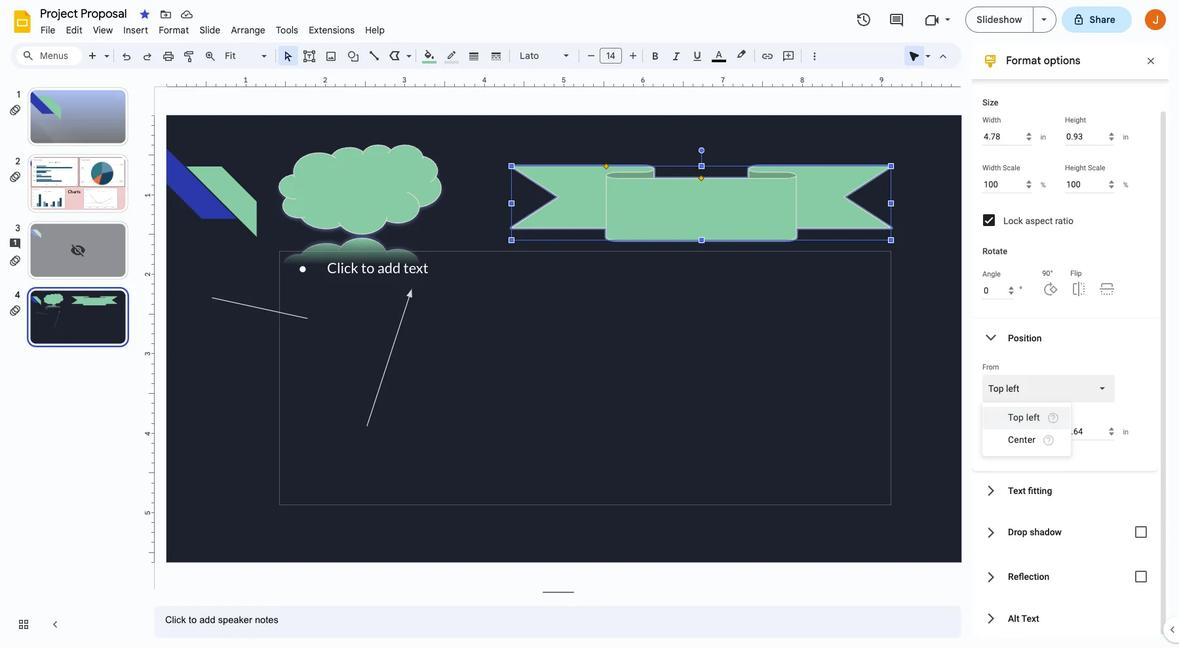 Task type: locate. For each thing, give the bounding box(es) containing it.
format
[[159, 24, 189, 36], [1006, 54, 1041, 68]]

origin is in the center of the selection. element
[[1043, 434, 1055, 446]]

drop shadow tab
[[972, 510, 1159, 555]]

90°
[[1043, 269, 1053, 278]]

format inside format menu item
[[159, 24, 189, 36]]

width up width, measured in inches. value must be between 0.01 and 58712 text field
[[983, 116, 1001, 125]]

help menu item
[[360, 22, 390, 38]]

in right y position, measured in inches. value must be between -58712 and 58712 text field
[[1123, 428, 1129, 436]]

menu bar
[[35, 17, 390, 39]]

1 vertical spatial format
[[1006, 54, 1041, 68]]

size left &
[[1008, 65, 1026, 76]]

height
[[1065, 116, 1087, 125], [1065, 164, 1087, 172]]

1 horizontal spatial scale
[[1088, 164, 1106, 172]]

format left slide
[[159, 24, 189, 36]]

width
[[983, 116, 1001, 125], [983, 164, 1001, 172]]

menu bar containing file
[[35, 17, 390, 39]]

in for y
[[1123, 428, 1129, 436]]

top down from
[[989, 384, 1004, 394]]

new slide with layout image
[[101, 47, 109, 52]]

height for height
[[1065, 116, 1087, 125]]

1 horizontal spatial format
[[1006, 54, 1041, 68]]

0 vertical spatial top left
[[989, 384, 1020, 394]]

x
[[983, 411, 987, 420]]

top up center on the right of page
[[1008, 412, 1024, 423]]

Zoom field
[[221, 47, 273, 66]]

1 height from the top
[[1065, 116, 1087, 125]]

size for size & rotation
[[1008, 65, 1026, 76]]

extensions menu item
[[304, 22, 360, 38]]

navigation
[[0, 74, 144, 648]]

menu bar inside menu bar banner
[[35, 17, 390, 39]]

file
[[41, 24, 55, 36]]

size inside 'tab'
[[1008, 65, 1026, 76]]

slide
[[200, 24, 221, 36]]

1 vertical spatial text
[[1022, 613, 1040, 624]]

1 vertical spatial size
[[983, 98, 999, 108]]

2 scale from the left
[[1088, 164, 1106, 172]]

drop shadow
[[1008, 527, 1062, 538]]

lock
[[1004, 216, 1023, 226]]

in for width
[[1041, 133, 1047, 141]]

navigation inside format options application
[[0, 74, 144, 648]]

&
[[1028, 65, 1034, 76]]

°
[[1019, 284, 1023, 296]]

left up x position, measured in inches. value must be between -58712 and 58712 text box
[[1006, 384, 1020, 394]]

top left up center on the right of page
[[1008, 412, 1040, 423]]

1 scale from the left
[[1003, 164, 1021, 172]]

alt
[[1008, 613, 1020, 624]]

left
[[1006, 384, 1020, 394], [1027, 412, 1040, 423]]

in right center on the right of page
[[1041, 428, 1047, 436]]

width up "width scale, measured in percents. value must be between 0.9 and 1228763" text field
[[983, 164, 1001, 172]]

text right alt
[[1022, 613, 1040, 624]]

format inside the 'format options' section
[[1006, 54, 1041, 68]]

top
[[989, 384, 1004, 394], [1008, 412, 1024, 423]]

0 horizontal spatial size
[[983, 98, 999, 108]]

position tab
[[972, 319, 1159, 357]]

scale up height scale, measured in percents. value must be between 1 and 6290228 text box
[[1088, 164, 1106, 172]]

% for width scale
[[1041, 181, 1046, 189]]

2 height from the top
[[1065, 164, 1087, 172]]

1 horizontal spatial left
[[1027, 412, 1040, 423]]

height scale
[[1065, 164, 1106, 172]]

Angle, measured in degrees. Value must be between 0 and 360 text field
[[983, 282, 1014, 300]]

width for width scale
[[983, 164, 1001, 172]]

Toggle reflection checkbox
[[1128, 564, 1155, 590]]

in right height, measured in inches. value must be between 0.01 and 58712 text box
[[1123, 133, 1129, 141]]

0 vertical spatial size
[[1008, 65, 1026, 76]]

from position list box
[[983, 375, 1115, 403]]

Y position, measured in inches. Value must be between -58712 and 58712 text field
[[1065, 423, 1115, 441]]

1 vertical spatial top left
[[1008, 412, 1040, 423]]

text left fitting at the right bottom of page
[[1008, 486, 1026, 496]]

top inside option
[[989, 384, 1004, 394]]

size
[[1008, 65, 1026, 76], [983, 98, 999, 108]]

0 horizontal spatial top
[[989, 384, 1004, 394]]

arrange
[[231, 24, 265, 36]]

1 vertical spatial left
[[1027, 412, 1040, 423]]

1 vertical spatial height
[[1065, 164, 1087, 172]]

top left down from
[[989, 384, 1020, 394]]

in
[[1041, 133, 1047, 141], [1123, 133, 1129, 141], [1041, 428, 1047, 436], [1123, 428, 1129, 436]]

edit menu item
[[61, 22, 88, 38]]

0 horizontal spatial left
[[1006, 384, 1020, 394]]

extensions
[[309, 24, 355, 36]]

mode and view toolbar
[[904, 43, 954, 69]]

0 horizontal spatial scale
[[1003, 164, 1021, 172]]

height up height, measured in inches. value must be between 0.01 and 58712 text box
[[1065, 116, 1087, 125]]

Height, measured in inches. Value must be between 0.01 and 58712 text field
[[1065, 128, 1115, 146]]

center
[[1008, 435, 1036, 445]]

toggle shadow image
[[1128, 519, 1155, 546]]

insert image image
[[324, 47, 339, 65]]

share
[[1090, 14, 1116, 26]]

main toolbar
[[81, 0, 825, 509]]

rotate
[[983, 247, 1008, 256]]

text fitting tab
[[972, 471, 1159, 510]]

%
[[1041, 181, 1046, 189], [1124, 181, 1129, 189]]

top left inside from position list box
[[989, 384, 1020, 394]]

width scale
[[983, 164, 1021, 172]]

size & rotation tab
[[972, 51, 1159, 90]]

2 % from the left
[[1124, 181, 1129, 189]]

arrange menu item
[[226, 22, 271, 38]]

0 horizontal spatial format
[[159, 24, 189, 36]]

left inside option
[[1006, 384, 1020, 394]]

text
[[1008, 486, 1026, 496], [1022, 613, 1040, 624]]

Rename text field
[[35, 5, 134, 21]]

scale for width scale
[[1003, 164, 1021, 172]]

% for height scale
[[1124, 181, 1129, 189]]

insert menu item
[[118, 22, 154, 38]]

insert
[[123, 24, 148, 36]]

size up width, measured in inches. value must be between 0.01 and 58712 text field
[[983, 98, 999, 108]]

0 vertical spatial format
[[159, 24, 189, 36]]

Menus field
[[16, 47, 82, 65]]

top left
[[989, 384, 1020, 394], [1008, 412, 1040, 423]]

1 vertical spatial width
[[983, 164, 1001, 172]]

format left options
[[1006, 54, 1041, 68]]

format for format
[[159, 24, 189, 36]]

height up height scale, measured in percents. value must be between 1 and 6290228 text box
[[1065, 164, 1087, 172]]

0 vertical spatial height
[[1065, 116, 1087, 125]]

0 vertical spatial top
[[989, 384, 1004, 394]]

1 horizontal spatial top
[[1008, 412, 1024, 423]]

lock aspect ratio
[[1004, 216, 1074, 226]]

1 % from the left
[[1041, 181, 1046, 189]]

0 vertical spatial width
[[983, 116, 1001, 125]]

Height Scale, measured in percents. Value must be between 1 and 6290228 text field
[[1065, 176, 1115, 193]]

Font size field
[[600, 48, 627, 67]]

scale up "width scale, measured in percents. value must be between 0.9 and 1228763" text field
[[1003, 164, 1021, 172]]

y
[[1065, 411, 1070, 420]]

% right "width scale, measured in percents. value must be between 0.9 and 1228763" text field
[[1041, 181, 1046, 189]]

scale
[[1003, 164, 1021, 172], [1088, 164, 1106, 172]]

menu bar banner
[[0, 0, 1180, 648]]

left left origin is in the top left of the selection. element
[[1027, 412, 1040, 423]]

format options
[[1006, 54, 1081, 68]]

in for height
[[1123, 133, 1129, 141]]

border weight list. 1px selected. option
[[466, 47, 482, 65]]

0 vertical spatial left
[[1006, 384, 1020, 394]]

0 horizontal spatial %
[[1041, 181, 1046, 189]]

from
[[983, 363, 1000, 372]]

text fitting
[[1008, 486, 1053, 496]]

in right width, measured in inches. value must be between 0.01 and 58712 text field
[[1041, 133, 1047, 141]]

Width Scale, measured in percents. Value must be between 0.9 and 1228763 text field
[[983, 176, 1032, 193]]

% right height scale, measured in percents. value must be between 1 and 6290228 text box
[[1124, 181, 1129, 189]]

2 width from the top
[[983, 164, 1001, 172]]

list box
[[983, 403, 1071, 456]]

left inside list box
[[1027, 412, 1040, 423]]

Lock aspect ratio checkbox
[[983, 214, 995, 226]]

1 vertical spatial top
[[1008, 412, 1024, 423]]

1 horizontal spatial size
[[1008, 65, 1026, 76]]

1 width from the top
[[983, 116, 1001, 125]]

slideshow
[[977, 14, 1023, 26]]

1 horizontal spatial %
[[1124, 181, 1129, 189]]



Task type: describe. For each thing, give the bounding box(es) containing it.
aspect
[[1026, 216, 1053, 226]]

presentation options image
[[1042, 18, 1047, 21]]

Font size text field
[[601, 48, 622, 64]]

Width, measured in inches. Value must be between 0.01 and 58712 text field
[[983, 128, 1032, 146]]

left for from position list box
[[1006, 384, 1020, 394]]

options
[[1044, 54, 1081, 68]]

view menu item
[[88, 22, 118, 38]]

list box containing top left
[[983, 403, 1071, 456]]

alt text
[[1008, 613, 1040, 624]]

flip
[[1071, 269, 1082, 278]]

border color: dark 2 light gray 1 image
[[444, 47, 459, 64]]

in for x
[[1041, 428, 1047, 436]]

X position, measured in inches. Value must be between -58712 and 58712 text field
[[983, 423, 1032, 441]]

reflection tab
[[972, 555, 1159, 599]]

text color image
[[712, 47, 726, 62]]

scale for height scale
[[1088, 164, 1106, 172]]

help
[[365, 24, 385, 36]]

font list. lato selected. option
[[520, 47, 556, 65]]

format for format options
[[1006, 54, 1041, 68]]

angle
[[983, 270, 1001, 279]]

fitting
[[1028, 486, 1053, 496]]

alt text tab
[[972, 599, 1159, 638]]

edit
[[66, 24, 83, 36]]

highlight color image
[[734, 47, 749, 62]]

rotation
[[1036, 65, 1071, 76]]

tools
[[276, 24, 298, 36]]

view
[[93, 24, 113, 36]]

shape image
[[346, 47, 361, 65]]

fill color: light 2 #82c7a5, close to light cyan 1 image
[[422, 47, 437, 64]]

format menu item
[[154, 22, 194, 38]]

drop
[[1008, 527, 1028, 538]]

width for width
[[983, 116, 1001, 125]]

border dash list. line dash: solid selected. option
[[489, 47, 504, 65]]

shadow
[[1030, 527, 1062, 538]]

position
[[1008, 333, 1042, 343]]

Zoom text field
[[223, 47, 260, 65]]

live pointer settings image
[[923, 47, 931, 52]]

Star checkbox
[[136, 5, 154, 24]]

share button
[[1062, 7, 1132, 33]]

Toggle shadow checkbox
[[1128, 519, 1155, 546]]

slide menu item
[[194, 22, 226, 38]]

size & rotation
[[1008, 65, 1071, 76]]

file menu item
[[35, 22, 61, 38]]

format options section
[[972, 43, 1169, 638]]

origin is in the top left of the selection. element
[[1048, 412, 1059, 424]]

height for height scale
[[1065, 164, 1087, 172]]

size for size
[[983, 98, 999, 108]]

toggle reflection image
[[1128, 564, 1155, 590]]

reflection
[[1008, 572, 1050, 582]]

left for list box containing top left
[[1027, 412, 1040, 423]]

top left option
[[989, 382, 1020, 395]]

select line image
[[403, 47, 412, 52]]

ratio
[[1056, 216, 1074, 226]]

tools menu item
[[271, 22, 304, 38]]

slideshow button
[[966, 7, 1034, 33]]

lato
[[520, 50, 539, 62]]

0 vertical spatial text
[[1008, 486, 1026, 496]]

format options application
[[0, 0, 1180, 648]]



Task type: vqa. For each thing, say whether or not it's contained in the screenshot.
2nd THE HEIGHT from the bottom
yes



